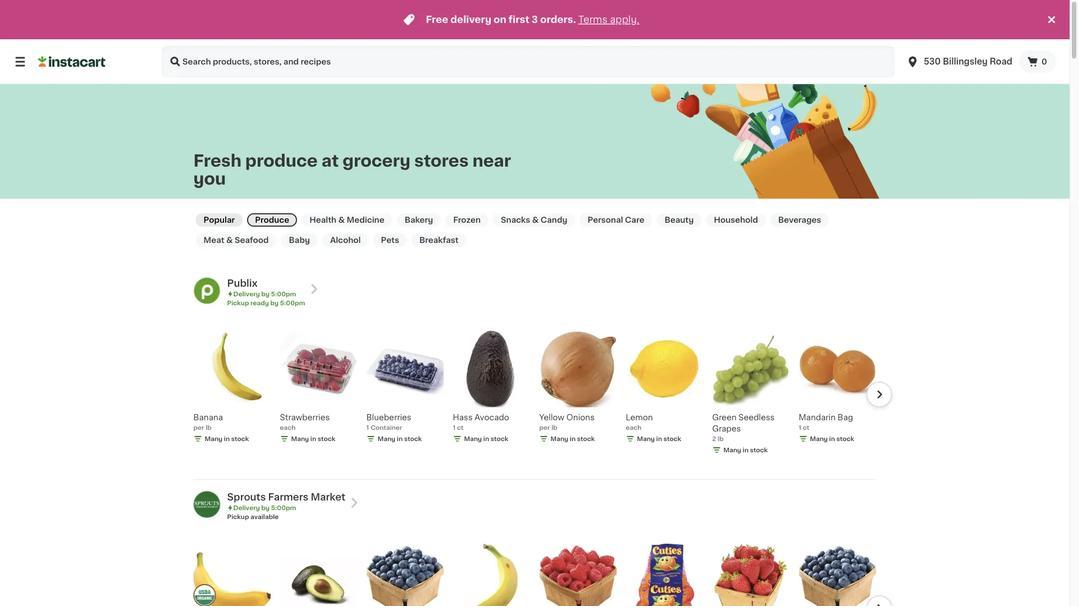 Task type: vqa. For each thing, say whether or not it's contained in the screenshot.
25 corresponding to Organic
no



Task type: describe. For each thing, give the bounding box(es) containing it.
delivery for publix
[[233, 291, 260, 297]]

many in stock for yellow
[[551, 436, 595, 442]]

3
[[532, 15, 538, 24]]

onions
[[567, 414, 595, 422]]

container
[[371, 425, 402, 431]]

frozen link
[[446, 213, 489, 227]]

yellow onions per lb
[[540, 414, 595, 431]]

sprouts farmers market image
[[194, 491, 220, 518]]

yellow
[[540, 414, 565, 422]]

ready
[[251, 300, 269, 306]]

free
[[426, 15, 448, 24]]

in for blueberries
[[397, 436, 403, 442]]

farmers
[[268, 493, 309, 502]]

pickup ready by 5:00pm
[[227, 300, 305, 306]]

5:00pm for publix
[[271, 291, 296, 297]]

snacks & candy link
[[493, 213, 575, 227]]

per inside banana per lb
[[194, 425, 204, 431]]

personal care link
[[580, 213, 652, 227]]

item carousel region for sprouts farmers market
[[178, 540, 892, 607]]

2
[[713, 436, 716, 442]]

in for yellow
[[570, 436, 576, 442]]

ct for mandarin
[[803, 425, 810, 431]]

mandarin
[[799, 414, 836, 422]]

1 inside blueberries 1 container
[[367, 425, 369, 431]]

mandarin bag 1 ct
[[799, 414, 853, 431]]

1 for hass avocado
[[453, 425, 456, 431]]

stock for lemon
[[664, 436, 682, 442]]

530
[[924, 58, 941, 66]]

seafood
[[235, 236, 269, 244]]

snacks & candy
[[501, 216, 568, 224]]

frozen
[[453, 216, 481, 224]]

seedless
[[739, 414, 775, 422]]

stock for hass avocado
[[491, 436, 509, 442]]

bag
[[838, 414, 853, 422]]

health & medicine link
[[302, 213, 392, 227]]

lb inside yellow onions per lb
[[552, 425, 558, 431]]

many for lemon
[[637, 436, 655, 442]]

produce
[[245, 153, 318, 169]]

in for banana
[[224, 436, 230, 442]]

blueberries
[[367, 414, 412, 422]]

you
[[194, 171, 226, 187]]

strawberries each
[[280, 414, 330, 431]]

beverages link
[[771, 213, 829, 227]]

many for mandarin
[[810, 436, 828, 442]]

popular link
[[196, 213, 243, 227]]

on
[[494, 15, 507, 24]]

breakfast
[[420, 236, 459, 244]]

many for yellow
[[551, 436, 569, 442]]

alcohol link
[[322, 234, 369, 247]]

1 vertical spatial by
[[270, 300, 279, 306]]

lemon
[[626, 414, 653, 422]]

fresh
[[194, 153, 242, 169]]

many in stock for banana
[[205, 436, 249, 442]]

in for mandarin
[[830, 436, 835, 442]]

blueberries 1 container
[[367, 414, 412, 431]]

breakfast link
[[412, 234, 467, 247]]

banana
[[194, 414, 223, 422]]

stock for mandarin bag
[[837, 436, 855, 442]]

personal care
[[588, 216, 645, 224]]

stores
[[414, 153, 469, 169]]

meat
[[204, 236, 224, 244]]

strawberries
[[280, 414, 330, 422]]

first
[[509, 15, 530, 24]]

beauty link
[[657, 213, 702, 227]]

publix image
[[194, 277, 220, 304]]

pets link
[[373, 234, 407, 247]]

health
[[310, 216, 337, 224]]

road
[[990, 58, 1013, 66]]

item carousel region for publix
[[178, 326, 892, 475]]

bakery
[[405, 216, 433, 224]]

grapes
[[713, 425, 741, 433]]

free delivery on first 3 orders. terms apply.
[[426, 15, 640, 24]]

many in stock for blueberries
[[378, 436, 422, 442]]

avocado
[[475, 414, 509, 422]]

medicine
[[347, 216, 385, 224]]

sprouts farmers market
[[227, 493, 346, 502]]

publix
[[227, 279, 258, 288]]

household link
[[706, 213, 766, 227]]

stock for blueberries
[[404, 436, 422, 442]]



Task type: locate. For each thing, give the bounding box(es) containing it.
terms apply. link
[[578, 15, 640, 24]]

in for lemon
[[657, 436, 662, 442]]

5:00pm
[[271, 291, 296, 297], [280, 300, 305, 306], [271, 505, 296, 511]]

apply.
[[610, 15, 640, 24]]

1 horizontal spatial &
[[338, 216, 345, 224]]

1 vertical spatial pickup
[[227, 514, 249, 520]]

1 delivery from the top
[[233, 291, 260, 297]]

billingsley
[[943, 58, 988, 66]]

1 1 from the left
[[367, 425, 369, 431]]

0 horizontal spatial lb
[[206, 425, 212, 431]]

1 pickup from the top
[[227, 300, 249, 306]]

delivery down sprouts at the left
[[233, 505, 260, 511]]

many in stock down mandarin bag 1 ct
[[810, 436, 855, 442]]

many
[[205, 436, 223, 442], [291, 436, 309, 442], [378, 436, 396, 442], [464, 436, 482, 442], [551, 436, 569, 442], [637, 436, 655, 442], [810, 436, 828, 442], [724, 447, 742, 454]]

by for sprouts farmers market
[[261, 505, 270, 511]]

care
[[625, 216, 645, 224]]

fresh produce at grocery stores near you main content
[[0, 77, 1070, 607]]

1 vertical spatial 5:00pm
[[280, 300, 305, 306]]

produce
[[255, 216, 289, 224]]

530 billingsley road
[[924, 58, 1013, 66]]

& inside health & medicine link
[[338, 216, 345, 224]]

lb down "banana"
[[206, 425, 212, 431]]

pets
[[381, 236, 399, 244]]

many in stock down yellow onions per lb
[[551, 436, 595, 442]]

& for health
[[338, 216, 345, 224]]

1 horizontal spatial ct
[[803, 425, 810, 431]]

many down strawberries each
[[291, 436, 309, 442]]

ct inside mandarin bag 1 ct
[[803, 425, 810, 431]]

1 ct from the left
[[457, 425, 464, 431]]

0 vertical spatial pickup
[[227, 300, 249, 306]]

in for strawberries
[[311, 436, 316, 442]]

1 down hass
[[453, 425, 456, 431]]

1 each from the left
[[280, 425, 296, 431]]

530 billingsley road button
[[899, 46, 1020, 78]]

beauty
[[665, 216, 694, 224]]

1 vertical spatial item carousel region
[[178, 540, 892, 607]]

per down "banana"
[[194, 425, 204, 431]]

many in stock for mandarin
[[810, 436, 855, 442]]

many for banana
[[205, 436, 223, 442]]

baby link
[[281, 234, 318, 247]]

many down hass avocado 1 ct
[[464, 436, 482, 442]]

1 per from the left
[[194, 425, 204, 431]]

None search field
[[162, 46, 895, 78]]

0 horizontal spatial ct
[[457, 425, 464, 431]]

lb down "yellow" on the right of page
[[552, 425, 558, 431]]

ct down hass
[[457, 425, 464, 431]]

delivery by 5:00pm for sprouts farmers market
[[233, 505, 296, 511]]

in for green
[[743, 447, 749, 454]]

lemon each
[[626, 414, 653, 431]]

each
[[280, 425, 296, 431], [626, 425, 642, 431]]

5:00pm down sprouts farmers market
[[271, 505, 296, 511]]

by up available
[[261, 505, 270, 511]]

candy
[[541, 216, 568, 224]]

2 vertical spatial 5:00pm
[[271, 505, 296, 511]]

delivery
[[451, 15, 492, 24]]

many in stock down strawberries each
[[291, 436, 336, 442]]

2 each from the left
[[626, 425, 642, 431]]

1 horizontal spatial lb
[[552, 425, 558, 431]]

1 horizontal spatial each
[[626, 425, 642, 431]]

each inside the lemon each
[[626, 425, 642, 431]]

many down grapes
[[724, 447, 742, 454]]

grocery
[[343, 153, 411, 169]]

1 item carousel region from the top
[[178, 326, 892, 475]]

health & medicine
[[310, 216, 385, 224]]

many down container
[[378, 436, 396, 442]]

1 for mandarin bag
[[799, 425, 802, 431]]

& left "candy"
[[532, 216, 539, 224]]

many down mandarin bag 1 ct
[[810, 436, 828, 442]]

available
[[251, 514, 279, 520]]

many down banana per lb
[[205, 436, 223, 442]]

2 horizontal spatial lb
[[718, 436, 724, 442]]

delivery by 5:00pm for publix
[[233, 291, 296, 297]]

each for lemon
[[626, 425, 642, 431]]

many in stock down container
[[378, 436, 422, 442]]

many for hass
[[464, 436, 482, 442]]

1 vertical spatial delivery
[[233, 505, 260, 511]]

stock for yellow onions
[[577, 436, 595, 442]]

item carousel region
[[178, 326, 892, 475], [178, 540, 892, 607]]

by for publix
[[261, 291, 270, 297]]

beverages
[[778, 216, 822, 224]]

& right meat
[[226, 236, 233, 244]]

snacks
[[501, 216, 530, 224]]

many in stock
[[205, 436, 249, 442], [291, 436, 336, 442], [378, 436, 422, 442], [464, 436, 509, 442], [551, 436, 595, 442], [637, 436, 682, 442], [810, 436, 855, 442], [724, 447, 768, 454]]

1 inside hass avocado 1 ct
[[453, 425, 456, 431]]

many in stock for hass
[[464, 436, 509, 442]]

sprouts
[[227, 493, 266, 502]]

each inside strawberries each
[[280, 425, 296, 431]]

ct inside hass avocado 1 ct
[[457, 425, 464, 431]]

near
[[473, 153, 511, 169]]

ct
[[457, 425, 464, 431], [803, 425, 810, 431]]

pickup for publix
[[227, 300, 249, 306]]

each down lemon
[[626, 425, 642, 431]]

limited time offer region
[[0, 0, 1045, 39]]

0 horizontal spatial per
[[194, 425, 204, 431]]

pickup down publix
[[227, 300, 249, 306]]

2 delivery from the top
[[233, 505, 260, 511]]

by up pickup ready by 5:00pm
[[261, 291, 270, 297]]

delivery by 5:00pm up pickup ready by 5:00pm
[[233, 291, 296, 297]]

many in stock down hass avocado 1 ct
[[464, 436, 509, 442]]

lb inside banana per lb
[[206, 425, 212, 431]]

& for snacks
[[532, 216, 539, 224]]

market
[[311, 493, 346, 502]]

1 inside mandarin bag 1 ct
[[799, 425, 802, 431]]

1 down mandarin at right bottom
[[799, 425, 802, 431]]

0 horizontal spatial 1
[[367, 425, 369, 431]]

0 horizontal spatial each
[[280, 425, 296, 431]]

delivery down publix
[[233, 291, 260, 297]]

per down "yellow" on the right of page
[[540, 425, 550, 431]]

0 vertical spatial 5:00pm
[[271, 291, 296, 297]]

pickup
[[227, 300, 249, 306], [227, 514, 249, 520]]

2 1 from the left
[[453, 425, 456, 431]]

1 horizontal spatial 1
[[453, 425, 456, 431]]

ct for hass
[[457, 425, 464, 431]]

2 vertical spatial by
[[261, 505, 270, 511]]

hass
[[453, 414, 473, 422]]

0 horizontal spatial &
[[226, 236, 233, 244]]

ct down mandarin at right bottom
[[803, 425, 810, 431]]

lb inside green seedless grapes 2 lb
[[718, 436, 724, 442]]

530 billingsley road button
[[906, 46, 1013, 78]]

2 pickup from the top
[[227, 514, 249, 520]]

green
[[713, 414, 737, 422]]

popular
[[204, 216, 235, 224]]

pickup down sprouts at the left
[[227, 514, 249, 520]]

1 delivery by 5:00pm from the top
[[233, 291, 296, 297]]

2 horizontal spatial &
[[532, 216, 539, 224]]

each for strawberries
[[280, 425, 296, 431]]

many for green
[[724, 447, 742, 454]]

alcohol
[[330, 236, 361, 244]]

1 left container
[[367, 425, 369, 431]]

5:00pm right ready at the left of the page
[[280, 300, 305, 306]]

&
[[338, 216, 345, 224], [532, 216, 539, 224], [226, 236, 233, 244]]

by right ready at the left of the page
[[270, 300, 279, 306]]

2 per from the left
[[540, 425, 550, 431]]

delivery
[[233, 291, 260, 297], [233, 505, 260, 511]]

1 vertical spatial delivery by 5:00pm
[[233, 505, 296, 511]]

many down yellow onions per lb
[[551, 436, 569, 442]]

0 vertical spatial delivery
[[233, 291, 260, 297]]

bakery link
[[397, 213, 441, 227]]

& for meat
[[226, 236, 233, 244]]

Search field
[[162, 46, 895, 78]]

many in stock for lemon
[[637, 436, 682, 442]]

2 ct from the left
[[803, 425, 810, 431]]

many in stock for strawberries
[[291, 436, 336, 442]]

0 button
[[1020, 51, 1057, 73]]

item carousel region containing banana
[[178, 326, 892, 475]]

hass avocado 1 ct
[[453, 414, 509, 431]]

stock for banana
[[231, 436, 249, 442]]

0
[[1042, 58, 1048, 66]]

many down the lemon each
[[637, 436, 655, 442]]

meat & seafood
[[204, 236, 269, 244]]

fresh produce at grocery stores near you
[[194, 153, 511, 187]]

at
[[322, 153, 339, 169]]

2 horizontal spatial 1
[[799, 425, 802, 431]]

delivery for sprouts farmers market
[[233, 505, 260, 511]]

stock for strawberries
[[318, 436, 336, 442]]

household
[[714, 216, 758, 224]]

many for strawberries
[[291, 436, 309, 442]]

5:00pm up pickup ready by 5:00pm
[[271, 291, 296, 297]]

& inside meat & seafood link
[[226, 236, 233, 244]]

0 vertical spatial by
[[261, 291, 270, 297]]

by
[[261, 291, 270, 297], [270, 300, 279, 306], [261, 505, 270, 511]]

0 vertical spatial item carousel region
[[178, 326, 892, 475]]

stock
[[231, 436, 249, 442], [318, 436, 336, 442], [404, 436, 422, 442], [491, 436, 509, 442], [577, 436, 595, 442], [664, 436, 682, 442], [837, 436, 855, 442], [750, 447, 768, 454]]

lb right 2
[[718, 436, 724, 442]]

baby
[[289, 236, 310, 244]]

delivery by 5:00pm
[[233, 291, 296, 297], [233, 505, 296, 511]]

5:00pm for sprouts farmers market
[[271, 505, 296, 511]]

pickup available
[[227, 514, 279, 520]]

each down strawberries
[[280, 425, 296, 431]]

terms
[[578, 15, 608, 24]]

pickup for sprouts farmers market
[[227, 514, 249, 520]]

many in stock down banana per lb
[[205, 436, 249, 442]]

item badge image
[[194, 585, 216, 607]]

2 item carousel region from the top
[[178, 540, 892, 607]]

per inside yellow onions per lb
[[540, 425, 550, 431]]

produce link
[[247, 213, 297, 227]]

green seedless grapes 2 lb
[[713, 414, 775, 442]]

stock for green seedless grapes
[[750, 447, 768, 454]]

3 1 from the left
[[799, 425, 802, 431]]

instacart logo image
[[38, 55, 106, 69]]

many in stock down the lemon each
[[637, 436, 682, 442]]

orders.
[[540, 15, 576, 24]]

personal
[[588, 216, 623, 224]]

1 horizontal spatial per
[[540, 425, 550, 431]]

many in stock for green
[[724, 447, 768, 454]]

2 delivery by 5:00pm from the top
[[233, 505, 296, 511]]

0 vertical spatial delivery by 5:00pm
[[233, 291, 296, 297]]

& right health in the top left of the page
[[338, 216, 345, 224]]

many in stock down green seedless grapes 2 lb
[[724, 447, 768, 454]]

banana per lb
[[194, 414, 223, 431]]

meat & seafood link
[[196, 234, 277, 247]]

many for blueberries
[[378, 436, 396, 442]]

delivery by 5:00pm up available
[[233, 505, 296, 511]]

in for hass
[[484, 436, 489, 442]]

& inside snacks & candy link
[[532, 216, 539, 224]]



